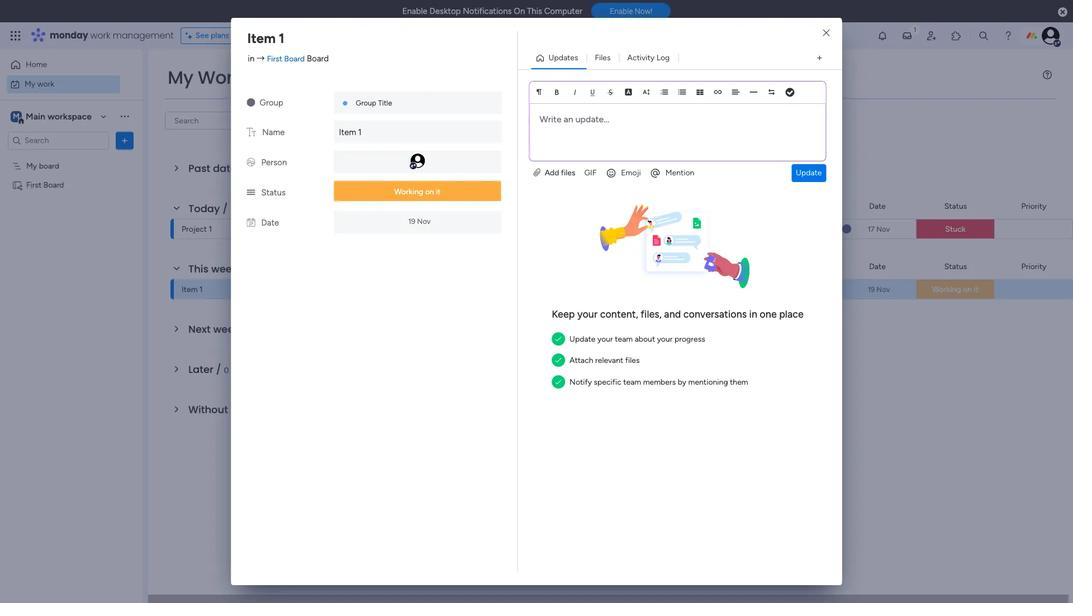 Task type: vqa. For each thing, say whether or not it's contained in the screenshot.
Link image
yes



Task type: describe. For each thing, give the bounding box(es) containing it.
work
[[198, 65, 243, 90]]

progress
[[675, 335, 705, 344]]

my for my board
[[26, 161, 37, 171]]

to-
[[693, 226, 704, 234]]

v2 status image
[[247, 188, 255, 198]]

project 1
[[182, 225, 212, 234]]

table image
[[696, 88, 704, 96]]

date inside the item 1 dialog
[[261, 218, 279, 228]]

align image
[[732, 88, 740, 96]]

1 vertical spatial this
[[188, 262, 209, 276]]

0 horizontal spatial files
[[561, 168, 576, 178]]

specific
[[594, 378, 622, 387]]

one
[[760, 309, 777, 321]]

customize button
[[357, 112, 417, 130]]

home
[[26, 60, 47, 69]]

person
[[261, 158, 287, 168]]

m
[[13, 112, 20, 121]]

1 inside "today / 1 item"
[[230, 205, 234, 215]]

main
[[26, 111, 45, 122]]

them
[[730, 378, 749, 387]]

enable desktop notifications on this computer
[[402, 6, 583, 16]]

&bull; bullets image
[[679, 88, 686, 96]]

group right v2 sun icon
[[260, 98, 283, 108]]

1 vertical spatial 19
[[868, 285, 875, 294]]

now!
[[635, 7, 653, 16]]

today / 1 item
[[188, 202, 251, 216]]

working inside the item 1 dialog
[[394, 187, 423, 197]]

1 horizontal spatial files
[[626, 356, 640, 366]]

1 vertical spatial 19 nov
[[868, 285, 890, 294]]

list box containing my board
[[0, 154, 143, 346]]

content,
[[600, 309, 638, 321]]

group left "title" at left top
[[356, 99, 376, 107]]

in → first board board
[[248, 53, 329, 63]]

files
[[595, 53, 611, 63]]

first board link
[[267, 54, 305, 63]]

1 vertical spatial working on it
[[933, 285, 979, 295]]

keep your content, files, and conversations in one place
[[552, 309, 804, 321]]

customize
[[375, 116, 412, 125]]

members
[[643, 378, 676, 387]]

update your team about your progress
[[570, 335, 705, 344]]

your for team
[[598, 335, 613, 344]]

and
[[664, 309, 681, 321]]

close image
[[823, 29, 830, 37]]

do
[[704, 226, 712, 234]]

inbox image
[[902, 30, 913, 41]]

next week /
[[188, 323, 250, 337]]

work for my
[[37, 79, 54, 89]]

→
[[257, 53, 265, 63]]

notifications image
[[877, 30, 888, 41]]

place
[[780, 309, 804, 321]]

0 vertical spatial date
[[870, 202, 886, 211]]

hide done items
[[295, 116, 352, 125]]

add view image
[[818, 54, 822, 62]]

2 vertical spatial date
[[870, 262, 886, 271]]

on
[[514, 6, 525, 16]]

mention
[[666, 168, 695, 178]]

today
[[188, 202, 220, 216]]

my board
[[26, 161, 59, 171]]

without a date /
[[188, 403, 274, 417]]

mentioning
[[689, 378, 728, 387]]

format image
[[535, 88, 543, 96]]

see plans
[[196, 31, 229, 40]]

monday
[[50, 29, 88, 42]]

project
[[182, 225, 207, 234]]

invite members image
[[926, 30, 938, 41]]

monday work management
[[50, 29, 174, 42]]

0 inside past dates / 0 items
[[252, 165, 257, 174]]

emoji
[[621, 168, 641, 178]]

week for next
[[213, 323, 240, 337]]

relevant
[[596, 356, 624, 366]]

to-do
[[693, 226, 712, 234]]

group up "do"
[[710, 202, 732, 211]]

about
[[635, 335, 655, 344]]

19 inside the item 1 dialog
[[408, 217, 416, 226]]

title
[[378, 99, 392, 107]]

home button
[[7, 56, 120, 74]]

1 horizontal spatial this
[[527, 6, 542, 16]]

help image
[[1003, 30, 1014, 41]]

updates button
[[531, 49, 587, 67]]

week for this
[[211, 262, 238, 276]]

stuck
[[946, 225, 966, 234]]

later / 0 items
[[188, 363, 250, 377]]

my work
[[168, 65, 243, 90]]

date
[[240, 403, 264, 417]]

Search in workspace field
[[23, 134, 93, 147]]

text color image
[[625, 88, 633, 96]]

board
[[39, 161, 59, 171]]

2 horizontal spatial board
[[307, 53, 329, 63]]

1 image
[[910, 23, 920, 36]]

desktop
[[430, 6, 461, 16]]

my for my work
[[168, 65, 193, 90]]

mention button
[[646, 164, 699, 182]]

later
[[188, 363, 214, 377]]

add
[[545, 168, 559, 178]]

done
[[313, 116, 331, 125]]

1 right project
[[209, 225, 212, 234]]

item
[[236, 205, 251, 215]]

computer
[[544, 6, 583, 16]]

bold image
[[553, 88, 561, 96]]

your for content,
[[578, 309, 598, 321]]

1. numbers image
[[661, 88, 668, 96]]

on inside the item 1 dialog
[[425, 187, 434, 197]]

see plans button
[[180, 27, 234, 44]]

workspace selection element
[[11, 110, 93, 124]]

my work
[[25, 79, 54, 89]]

a
[[231, 403, 238, 417]]

17 nov
[[868, 225, 890, 233]]

conversations
[[684, 309, 747, 321]]

notify
[[570, 378, 592, 387]]

updates
[[549, 53, 578, 63]]

update for update
[[796, 168, 822, 178]]



Task type: locate. For each thing, give the bounding box(es) containing it.
name
[[262, 127, 285, 138]]

1 vertical spatial in
[[750, 309, 758, 321]]

0 vertical spatial item 1
[[247, 30, 285, 46]]

first inside in → first board board
[[267, 54, 282, 63]]

it
[[436, 187, 441, 197], [974, 285, 979, 295]]

1 vertical spatial item
[[339, 127, 356, 138]]

work for monday
[[90, 29, 110, 42]]

item down this week /
[[182, 285, 198, 295]]

1 vertical spatial priority
[[1022, 262, 1047, 271]]

items right done
[[333, 116, 352, 125]]

status down stuck
[[945, 262, 967, 271]]

dapulse date column image
[[247, 218, 255, 228]]

files right add
[[561, 168, 576, 178]]

files down "update your team about your progress"
[[626, 356, 640, 366]]

my inside button
[[25, 79, 35, 89]]

0 horizontal spatial it
[[436, 187, 441, 197]]

update for update your team about your progress
[[570, 335, 596, 344]]

17
[[868, 225, 875, 233]]

0 horizontal spatial update
[[570, 335, 596, 344]]

first inside list box
[[26, 180, 42, 190]]

0 horizontal spatial item
[[182, 285, 198, 295]]

board right first board link
[[307, 53, 329, 63]]

1 horizontal spatial working on it
[[933, 285, 979, 295]]

0 horizontal spatial items
[[231, 366, 250, 376]]

2 vertical spatial item
[[182, 285, 198, 295]]

apps image
[[951, 30, 962, 41]]

2 vertical spatial status
[[945, 262, 967, 271]]

files button
[[587, 49, 619, 67]]

enable left desktop
[[402, 6, 428, 16]]

size image
[[643, 88, 651, 96]]

1 horizontal spatial working
[[933, 285, 962, 295]]

enable
[[402, 6, 428, 16], [610, 7, 633, 16]]

team for about
[[615, 335, 633, 344]]

activity log button
[[619, 49, 678, 67]]

past
[[188, 162, 210, 176]]

add files
[[543, 168, 576, 178]]

1 vertical spatial 0
[[224, 366, 229, 376]]

next
[[188, 323, 211, 337]]

0 vertical spatial it
[[436, 187, 441, 197]]

my work button
[[7, 75, 120, 93]]

it inside dialog
[[436, 187, 441, 197]]

1 horizontal spatial in
[[750, 309, 758, 321]]

1 vertical spatial date
[[261, 218, 279, 228]]

gif button
[[580, 164, 601, 182]]

items right later in the bottom left of the page
[[231, 366, 250, 376]]

1 horizontal spatial item 1
[[247, 30, 285, 46]]

date up 17 nov
[[870, 202, 886, 211]]

1 horizontal spatial it
[[974, 285, 979, 295]]

items right v2 multiple person column 'icon'
[[259, 165, 279, 174]]

your right keep
[[578, 309, 598, 321]]

work inside my work button
[[37, 79, 54, 89]]

my down home
[[25, 79, 35, 89]]

0 vertical spatial working
[[394, 187, 423, 197]]

this week /
[[188, 262, 248, 276]]

1 horizontal spatial item
[[247, 30, 276, 46]]

0 inside later / 0 items
[[224, 366, 229, 376]]

item 1 dialog
[[0, 0, 1074, 604]]

0
[[252, 165, 257, 174], [224, 366, 229, 376]]

in
[[248, 53, 255, 63], [750, 309, 758, 321]]

status inside the item 1 dialog
[[261, 188, 286, 198]]

0 horizontal spatial on
[[425, 187, 434, 197]]

your up attach relevant files at the bottom of page
[[598, 335, 613, 344]]

items inside later / 0 items
[[231, 366, 250, 376]]

first right '→'
[[267, 54, 282, 63]]

dates
[[213, 162, 242, 176]]

jacob simon image
[[1042, 27, 1060, 45]]

1 vertical spatial it
[[974, 285, 979, 295]]

shareable board image
[[12, 180, 22, 190]]

1 left item
[[230, 205, 234, 215]]

1 horizontal spatial items
[[259, 165, 279, 174]]

0 horizontal spatial 19
[[408, 217, 416, 226]]

2 vertical spatial items
[[231, 366, 250, 376]]

my left work
[[168, 65, 193, 90]]

2 vertical spatial item 1
[[182, 285, 203, 295]]

dapulse close image
[[1058, 7, 1068, 18]]

hide
[[295, 116, 311, 125]]

activity
[[628, 53, 655, 63]]

list box
[[0, 154, 143, 346]]

priority
[[1022, 202, 1047, 211], [1022, 262, 1047, 271]]

date right dapulse date column icon
[[261, 218, 279, 228]]

1 horizontal spatial first
[[267, 54, 282, 63]]

update button
[[792, 164, 827, 182]]

0 horizontal spatial in
[[248, 53, 255, 63]]

item up '→'
[[247, 30, 276, 46]]

1 horizontal spatial work
[[90, 29, 110, 42]]

None search field
[[165, 112, 270, 130]]

2 horizontal spatial item 1
[[339, 127, 362, 138]]

1 vertical spatial item 1
[[339, 127, 362, 138]]

0 horizontal spatial board
[[44, 180, 64, 190]]

without
[[188, 403, 228, 417]]

first board
[[26, 180, 64, 190]]

0 vertical spatial items
[[333, 116, 352, 125]]

my
[[168, 65, 193, 90], [25, 79, 35, 89], [26, 161, 37, 171]]

status up stuck
[[945, 202, 967, 211]]

italic image
[[571, 88, 579, 96]]

work
[[90, 29, 110, 42], [37, 79, 54, 89]]

checklist image
[[786, 89, 795, 97]]

nov inside the item 1 dialog
[[417, 217, 431, 226]]

1 horizontal spatial board
[[284, 54, 305, 63]]

date down 17 nov
[[870, 262, 886, 271]]

board down the board
[[44, 180, 64, 190]]

attach relevant files
[[570, 356, 640, 366]]

1 vertical spatial week
[[213, 323, 240, 337]]

week right next
[[213, 323, 240, 337]]

nov
[[417, 217, 431, 226], [877, 225, 890, 233], [877, 285, 890, 294]]

0 horizontal spatial work
[[37, 79, 54, 89]]

v2 sun image
[[247, 98, 255, 108]]

items inside past dates / 0 items
[[259, 165, 279, 174]]

underline image
[[589, 88, 597, 96]]

search everything image
[[978, 30, 990, 41]]

work right monday
[[90, 29, 110, 42]]

emoji button
[[601, 164, 646, 182]]

19
[[408, 217, 416, 226], [868, 285, 875, 294]]

item down hide done items
[[339, 127, 356, 138]]

0 vertical spatial 0
[[252, 165, 257, 174]]

0 horizontal spatial first
[[26, 180, 42, 190]]

1 up first board link
[[279, 30, 285, 46]]

notifications
[[463, 6, 512, 16]]

1 horizontal spatial enable
[[610, 7, 633, 16]]

1 vertical spatial status
[[945, 202, 967, 211]]

1 vertical spatial on
[[963, 285, 972, 295]]

item 1
[[247, 30, 285, 46], [339, 127, 362, 138], [182, 285, 203, 295]]

0 vertical spatial item
[[247, 30, 276, 46]]

0 vertical spatial in
[[248, 53, 255, 63]]

0 horizontal spatial item 1
[[182, 285, 203, 295]]

gif
[[585, 168, 597, 178]]

update
[[796, 168, 822, 178], [570, 335, 596, 344]]

0 vertical spatial status
[[261, 188, 286, 198]]

enable now! button
[[592, 3, 671, 20]]

2 horizontal spatial items
[[333, 116, 352, 125]]

dapulse text column image
[[247, 127, 256, 138]]

0 vertical spatial files
[[561, 168, 576, 178]]

group title
[[356, 99, 392, 107]]

0 horizontal spatial this
[[188, 262, 209, 276]]

0 left person
[[252, 165, 257, 174]]

board
[[307, 53, 329, 63], [284, 54, 305, 63], [44, 180, 64, 190]]

enable left now!
[[610, 7, 633, 16]]

0 vertical spatial 19 nov
[[408, 217, 431, 226]]

week down project 1
[[211, 262, 238, 276]]

status
[[261, 188, 286, 198], [945, 202, 967, 211], [945, 262, 967, 271]]

0 right later in the bottom left of the page
[[224, 366, 229, 376]]

1 vertical spatial items
[[259, 165, 279, 174]]

0 vertical spatial week
[[211, 262, 238, 276]]

main workspace
[[26, 111, 92, 122]]

v2 multiple person column image
[[247, 158, 255, 168]]

0 vertical spatial this
[[527, 6, 542, 16]]

board right '→'
[[284, 54, 305, 63]]

1 horizontal spatial 0
[[252, 165, 257, 174]]

0 vertical spatial working on it
[[394, 187, 441, 197]]

by
[[678, 378, 687, 387]]

enable for enable now!
[[610, 7, 633, 16]]

1 horizontal spatial 19 nov
[[868, 285, 890, 294]]

1 horizontal spatial on
[[963, 285, 972, 295]]

0 vertical spatial priority
[[1022, 202, 1047, 211]]

link image
[[714, 88, 722, 96]]

0 vertical spatial update
[[796, 168, 822, 178]]

/
[[245, 162, 250, 176], [223, 202, 228, 216], [240, 262, 245, 276], [242, 323, 247, 337], [216, 363, 221, 377], [266, 403, 272, 417]]

enable for enable desktop notifications on this computer
[[402, 6, 428, 16]]

1 horizontal spatial update
[[796, 168, 822, 178]]

team for members
[[624, 378, 641, 387]]

1 vertical spatial first
[[26, 180, 42, 190]]

first right "shareable board" icon
[[26, 180, 42, 190]]

log
[[657, 53, 670, 63]]

1 vertical spatial work
[[37, 79, 54, 89]]

0 vertical spatial 19
[[408, 217, 416, 226]]

workspace
[[47, 111, 92, 122]]

group down "do"
[[710, 262, 732, 271]]

in left one
[[750, 309, 758, 321]]

this down project 1
[[188, 262, 209, 276]]

management
[[113, 29, 174, 42]]

0 horizontal spatial working on it
[[394, 187, 441, 197]]

group
[[260, 98, 283, 108], [356, 99, 376, 107], [710, 202, 732, 211], [710, 262, 732, 271]]

my for my work
[[25, 79, 35, 89]]

board inside in → first board board
[[284, 54, 305, 63]]

dapulse attachment image
[[534, 168, 541, 178]]

items
[[333, 116, 352, 125], [259, 165, 279, 174], [231, 366, 250, 376]]

0 horizontal spatial 0
[[224, 366, 229, 376]]

1 priority from the top
[[1022, 202, 1047, 211]]

past dates / 0 items
[[188, 162, 279, 176]]

in left '→'
[[248, 53, 255, 63]]

0 vertical spatial team
[[615, 335, 633, 344]]

0 horizontal spatial enable
[[402, 6, 428, 16]]

1 down this week /
[[200, 285, 203, 295]]

strikethrough image
[[607, 88, 615, 96]]

1 horizontal spatial 19
[[868, 285, 875, 294]]

attach
[[570, 356, 594, 366]]

line image
[[750, 88, 758, 96]]

working on it inside the item 1 dialog
[[394, 187, 441, 197]]

working on it
[[394, 187, 441, 197], [933, 285, 979, 295]]

1 vertical spatial update
[[570, 335, 596, 344]]

this right on
[[527, 6, 542, 16]]

work down home
[[37, 79, 54, 89]]

your
[[578, 309, 598, 321], [598, 335, 613, 344], [657, 335, 673, 344]]

2 priority from the top
[[1022, 262, 1047, 271]]

select product image
[[10, 30, 21, 41]]

item 1 down this week /
[[182, 285, 203, 295]]

1 vertical spatial team
[[624, 378, 641, 387]]

files
[[561, 168, 576, 178], [626, 356, 640, 366]]

1 vertical spatial files
[[626, 356, 640, 366]]

first
[[267, 54, 282, 63], [26, 180, 42, 190]]

0 horizontal spatial 19 nov
[[408, 217, 431, 226]]

working
[[394, 187, 423, 197], [933, 285, 962, 295]]

see
[[196, 31, 209, 40]]

2 horizontal spatial item
[[339, 127, 356, 138]]

enable inside enable now! button
[[610, 7, 633, 16]]

rtl ltr image
[[768, 88, 776, 96]]

my left the board
[[26, 161, 37, 171]]

enable now!
[[610, 7, 653, 16]]

0 vertical spatial work
[[90, 29, 110, 42]]

1 down group title
[[358, 127, 362, 138]]

0 horizontal spatial working
[[394, 187, 423, 197]]

keep
[[552, 309, 575, 321]]

workspace image
[[11, 110, 22, 123]]

status right v2 status image
[[261, 188, 286, 198]]

update inside button
[[796, 168, 822, 178]]

19 nov inside the item 1 dialog
[[408, 217, 431, 226]]

files,
[[641, 309, 662, 321]]

team right specific
[[624, 378, 641, 387]]

week
[[211, 262, 238, 276], [213, 323, 240, 337]]

team left the about
[[615, 335, 633, 344]]

plans
[[211, 31, 229, 40]]

0 vertical spatial on
[[425, 187, 434, 197]]

0 vertical spatial first
[[267, 54, 282, 63]]

your right the about
[[657, 335, 673, 344]]

1
[[279, 30, 285, 46], [358, 127, 362, 138], [230, 205, 234, 215], [209, 225, 212, 234], [200, 285, 203, 295]]

Filter dashboard by text search field
[[165, 112, 270, 130]]

1 vertical spatial working
[[933, 285, 962, 295]]

activity log
[[628, 53, 670, 63]]

notify specific team members by mentioning them
[[570, 378, 749, 387]]

item 1 down hide done items
[[339, 127, 362, 138]]

option
[[0, 156, 143, 158]]

item 1 up '→'
[[247, 30, 285, 46]]



